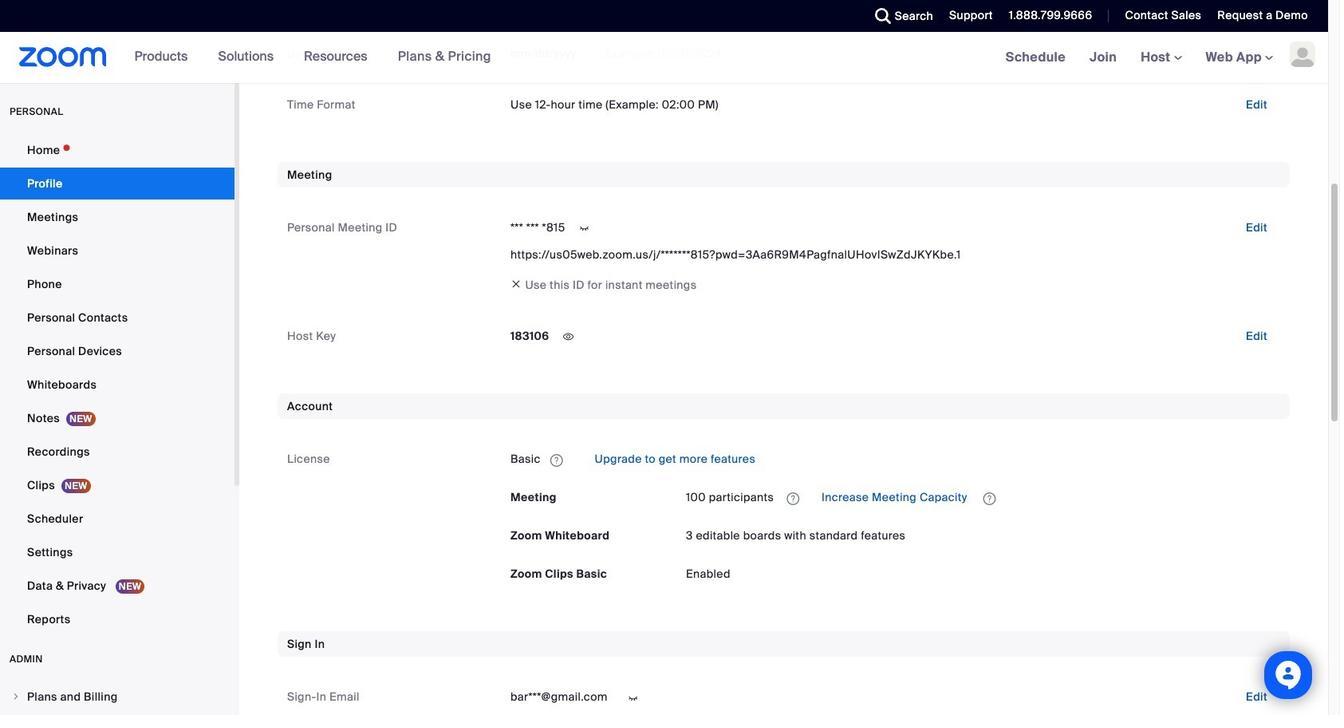 Task type: describe. For each thing, give the bounding box(es) containing it.
0 vertical spatial application
[[511, 446, 1281, 472]]

personal menu menu
[[0, 134, 235, 637]]

learn more about your license type image
[[549, 455, 565, 466]]

profile picture image
[[1290, 41, 1316, 67]]

learn more about your meeting license image
[[782, 491, 805, 506]]



Task type: vqa. For each thing, say whether or not it's contained in the screenshot.
Hide Host Key image
yes



Task type: locate. For each thing, give the bounding box(es) containing it.
right image
[[11, 692, 21, 701]]

application
[[511, 446, 1281, 472], [686, 485, 1281, 510]]

show personal meeting id image
[[572, 221, 597, 236]]

hide host key image
[[556, 330, 581, 344]]

banner
[[0, 32, 1329, 84]]

menu item
[[0, 682, 235, 712]]

meetings navigation
[[994, 32, 1329, 84]]

zoom logo image
[[19, 47, 107, 67]]

1 vertical spatial application
[[686, 485, 1281, 510]]

product information navigation
[[107, 32, 503, 83]]



